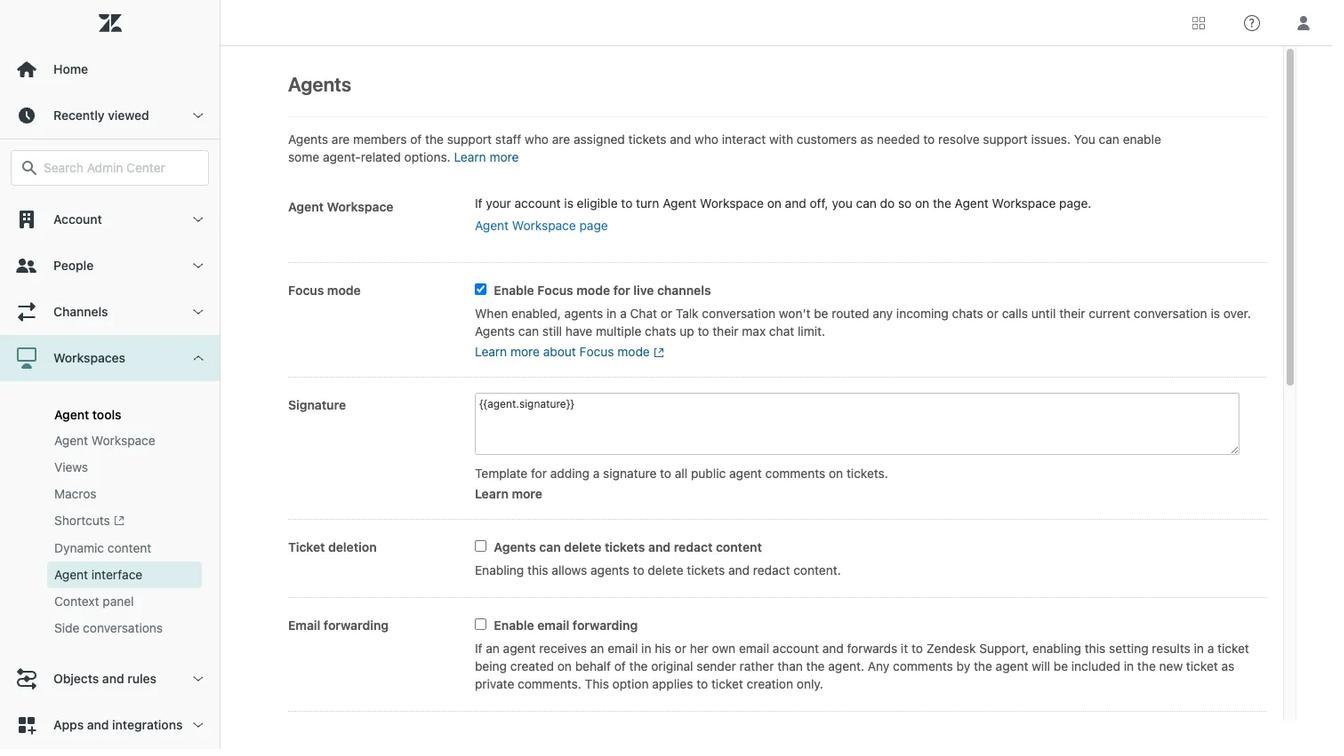 Task type: vqa. For each thing, say whether or not it's contained in the screenshot.
Shortcuts LINK
yes



Task type: locate. For each thing, give the bounding box(es) containing it.
workspaces
[[53, 351, 125, 366]]

channels button
[[0, 289, 220, 335]]

objects and rules button
[[0, 657, 220, 703]]

agent for agent tools
[[54, 407, 89, 423]]

agent left tools
[[54, 407, 89, 423]]

3 agent from the top
[[54, 568, 88, 583]]

none search field inside the primary element
[[2, 150, 218, 186]]

conversations
[[83, 621, 163, 636]]

agent for agent workspace
[[54, 433, 88, 448]]

agent tools element
[[54, 407, 121, 423]]

agent for agent interface
[[54, 568, 88, 583]]

tree containing account
[[0, 197, 220, 749]]

primary element
[[0, 0, 221, 750]]

panel
[[103, 595, 134, 610]]

agent up views
[[54, 433, 88, 448]]

2 vertical spatial agent
[[54, 568, 88, 583]]

macros link
[[47, 481, 202, 508]]

macros
[[54, 487, 97, 502]]

agent tools
[[54, 407, 121, 423]]

tree item containing workspaces
[[0, 335, 220, 657]]

objects and rules
[[53, 672, 157, 687]]

people
[[53, 258, 94, 273]]

None search field
[[2, 150, 218, 186]]

viewed
[[108, 108, 149, 123]]

apps
[[53, 718, 84, 733]]

1 vertical spatial agent
[[54, 433, 88, 448]]

and left rules
[[102, 672, 124, 687]]

and right apps
[[87, 718, 109, 733]]

agent up context
[[54, 568, 88, 583]]

objects
[[53, 672, 99, 687]]

context panel
[[54, 595, 134, 610]]

home
[[53, 61, 88, 77]]

agent workspace element
[[54, 432, 155, 450]]

recently
[[53, 108, 105, 123]]

tree item
[[0, 335, 220, 657]]

agent inside "link"
[[54, 568, 88, 583]]

help image
[[1245, 15, 1261, 31]]

user menu image
[[1293, 11, 1316, 34]]

recently viewed button
[[0, 93, 220, 139]]

content
[[108, 541, 152, 556]]

dynamic
[[54, 541, 104, 556]]

tree inside the primary element
[[0, 197, 220, 749]]

integrations
[[112, 718, 183, 733]]

side conversations element
[[54, 620, 163, 638]]

0 vertical spatial and
[[102, 672, 124, 687]]

agent workspace link
[[47, 428, 202, 455]]

1 vertical spatial and
[[87, 718, 109, 733]]

interface
[[91, 568, 143, 583]]

and for apps
[[87, 718, 109, 733]]

apps and integrations
[[53, 718, 183, 733]]

macros element
[[54, 486, 97, 504]]

recently viewed
[[53, 108, 149, 123]]

and
[[102, 672, 124, 687], [87, 718, 109, 733]]

shortcuts element
[[54, 512, 124, 531]]

shortcuts link
[[47, 508, 202, 536]]

tree
[[0, 197, 220, 749]]

context
[[54, 595, 99, 610]]

0 vertical spatial agent
[[54, 407, 89, 423]]

side conversations
[[54, 621, 163, 636]]

Search Admin Center field
[[44, 160, 197, 176]]

1 agent from the top
[[54, 407, 89, 423]]

context panel element
[[54, 594, 134, 611]]

agent
[[54, 407, 89, 423], [54, 433, 88, 448], [54, 568, 88, 583]]

2 agent from the top
[[54, 433, 88, 448]]

side
[[54, 621, 80, 636]]

views element
[[54, 459, 88, 477]]



Task type: describe. For each thing, give the bounding box(es) containing it.
dynamic content link
[[47, 536, 202, 563]]

views link
[[47, 455, 202, 481]]

and for objects
[[102, 672, 124, 687]]

agent interface element
[[54, 567, 143, 585]]

zendesk products image
[[1193, 16, 1205, 29]]

apps and integrations button
[[0, 703, 220, 749]]

dynamic content
[[54, 541, 152, 556]]

dynamic content element
[[54, 540, 152, 558]]

agent interface
[[54, 568, 143, 583]]

people button
[[0, 243, 220, 289]]

rules
[[127, 672, 157, 687]]

views
[[54, 460, 88, 475]]

workspace
[[91, 433, 155, 448]]

shortcuts
[[54, 513, 110, 528]]

tools
[[92, 407, 121, 423]]

tree item inside the primary element
[[0, 335, 220, 657]]

agent interface link
[[47, 563, 202, 589]]

side conversations link
[[47, 616, 202, 643]]

workspaces group
[[0, 382, 220, 657]]

workspaces button
[[0, 335, 220, 382]]

home button
[[0, 46, 220, 93]]

account
[[53, 212, 102, 227]]

context panel link
[[47, 589, 202, 616]]

account button
[[0, 197, 220, 243]]

channels
[[53, 304, 108, 319]]

agent workspace
[[54, 433, 155, 448]]



